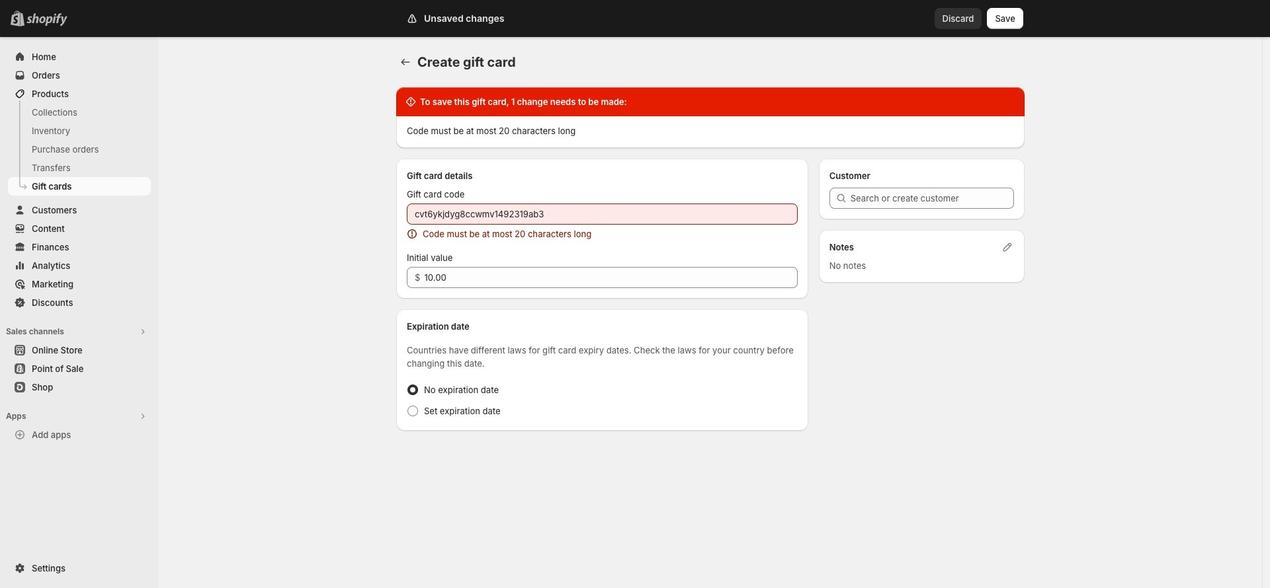 Task type: vqa. For each thing, say whether or not it's contained in the screenshot.
Shopify Image
yes



Task type: locate. For each thing, give the bounding box(es) containing it.
  text field
[[424, 267, 798, 288]]

None text field
[[407, 204, 798, 225]]

shopify image
[[29, 13, 70, 26]]

Search or create customer text field
[[851, 188, 1014, 209]]



